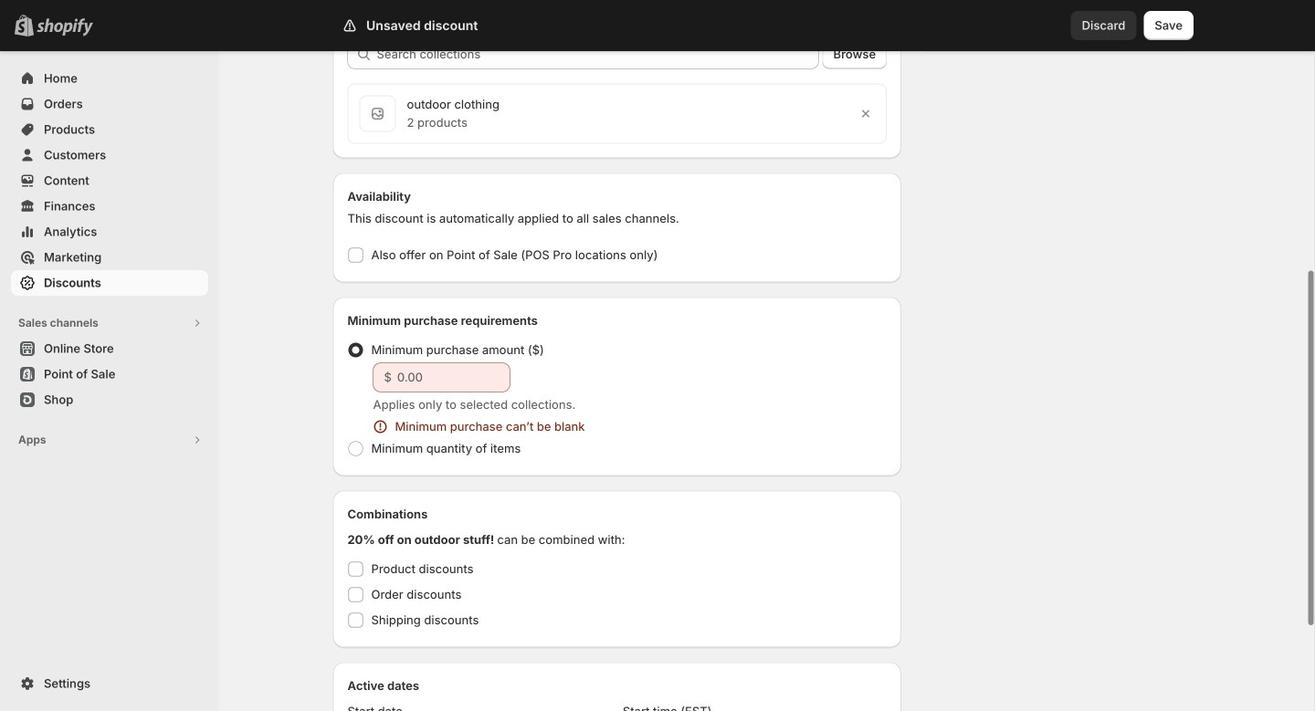 Task type: describe. For each thing, give the bounding box(es) containing it.
0.00 text field
[[397, 363, 510, 392]]



Task type: vqa. For each thing, say whether or not it's contained in the screenshot.
Shopify image
yes



Task type: locate. For each thing, give the bounding box(es) containing it.
Search collections text field
[[377, 40, 819, 69]]

shopify image
[[37, 18, 93, 36]]



